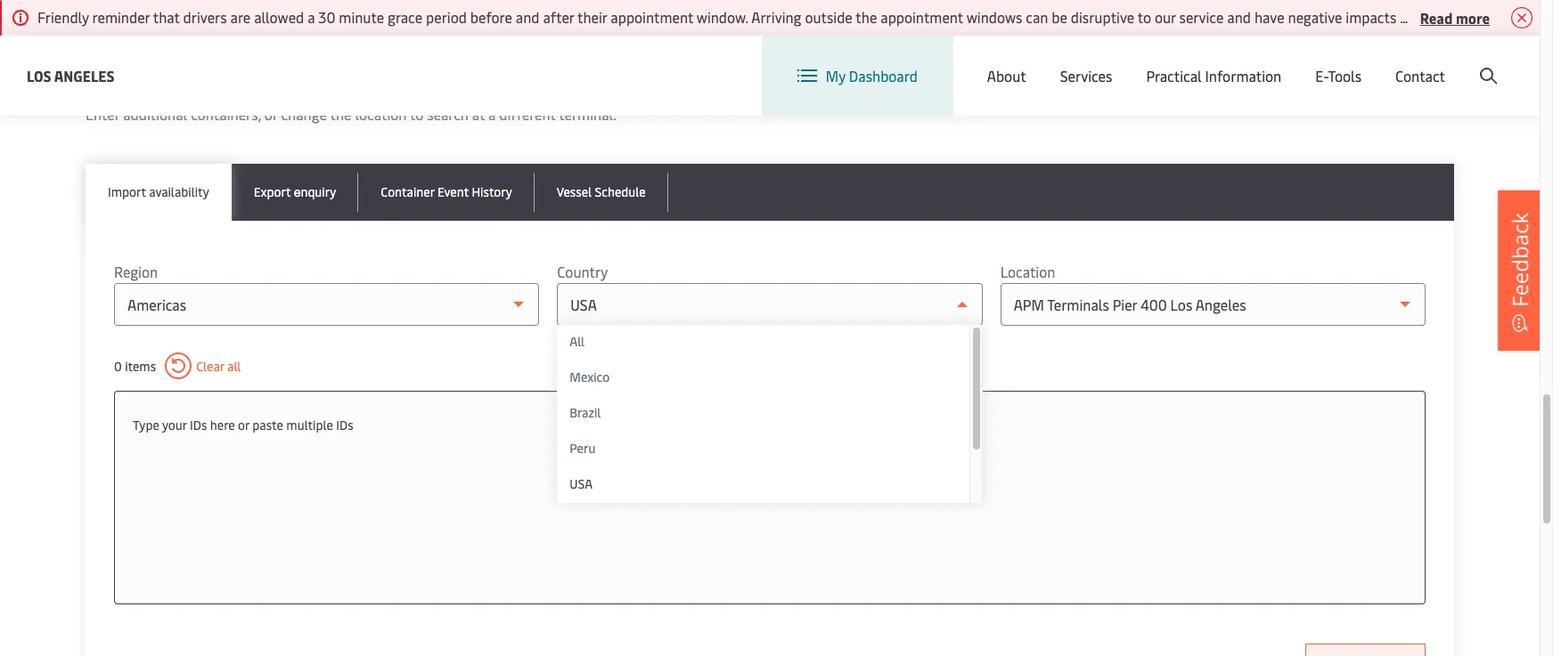 Task type: describe. For each thing, give the bounding box(es) containing it.
brazil option
[[557, 396, 969, 432]]

2 and from the left
[[1227, 7, 1251, 27]]

after
[[543, 7, 574, 27]]

2 appointment from the left
[[880, 7, 963, 27]]

have
[[1254, 7, 1284, 27]]

allowed
[[254, 7, 304, 27]]

import availability button
[[86, 164, 231, 221]]

1 horizontal spatial to
[[1138, 7, 1151, 27]]

additional
[[123, 104, 187, 124]]

window.
[[697, 7, 748, 27]]

0
[[114, 358, 122, 375]]

clear all
[[196, 358, 241, 375]]

to inside search again enter additional containers, or change the location to search at a different terminal.
[[410, 104, 423, 124]]

import availability
[[108, 184, 209, 200]]

1 and from the left
[[516, 7, 540, 27]]

availability
[[149, 184, 209, 200]]

clear
[[196, 358, 224, 375]]

our
[[1155, 7, 1176, 27]]

my dashboard
[[826, 66, 918, 86]]

minute
[[339, 7, 384, 27]]

e-tools button
[[1315, 36, 1361, 116]]

different
[[499, 104, 556, 124]]

mexico
[[570, 369, 610, 386]]

los angeles
[[27, 65, 115, 85]]

type
[[133, 417, 159, 434]]

practical information
[[1146, 66, 1281, 86]]

create
[[1409, 52, 1450, 72]]

all option
[[557, 325, 969, 361]]

services button
[[1060, 36, 1112, 116]]

1 vertical spatial location
[[1000, 262, 1055, 282]]

or inside search again enter additional containers, or change the location to search at a different terminal.
[[264, 104, 278, 124]]

switch location button
[[1010, 52, 1139, 71]]

more
[[1456, 8, 1490, 27]]

contact
[[1395, 66, 1445, 86]]

login
[[1362, 52, 1397, 72]]

container event history button
[[358, 164, 534, 221]]

1 on from the left
[[1400, 7, 1416, 27]]

search
[[86, 65, 160, 99]]

close alert image
[[1511, 7, 1533, 29]]

paste
[[252, 417, 283, 434]]

peru option
[[557, 432, 969, 468]]

tab list containing import availability
[[86, 164, 1454, 221]]

friendly
[[37, 7, 89, 27]]

that
[[153, 7, 180, 27]]

type your ids here or paste multiple ids
[[133, 417, 353, 434]]

location
[[355, 104, 407, 124]]

global
[[1196, 52, 1237, 72]]

terminal.
[[559, 104, 616, 124]]

1 horizontal spatial the
[[856, 7, 877, 27]]

all
[[227, 358, 241, 375]]

read
[[1420, 8, 1453, 27]]

usa option
[[557, 468, 969, 503]]

before
[[470, 7, 512, 27]]

the inside search again enter additional containers, or change the location to search at a different terminal.
[[330, 104, 351, 124]]

2 ids from the left
[[336, 417, 353, 434]]

switch location
[[1038, 52, 1139, 71]]

export
[[254, 184, 291, 200]]

tools
[[1328, 66, 1361, 86]]

import
[[108, 184, 146, 200]]

login / create account
[[1362, 52, 1506, 72]]

feedback button
[[1498, 190, 1542, 351]]

multiple
[[286, 417, 333, 434]]

all
[[570, 333, 585, 350]]

are
[[230, 7, 251, 27]]

items
[[125, 358, 156, 375]]

los angeles link
[[27, 65, 115, 87]]

arriving
[[751, 7, 801, 27]]

grace
[[388, 7, 422, 27]]

practical information button
[[1146, 36, 1281, 116]]

here
[[210, 417, 235, 434]]

1 appointment from the left
[[611, 7, 693, 27]]

can
[[1026, 7, 1048, 27]]

mexico option
[[557, 361, 969, 396]]

at
[[472, 104, 485, 124]]

2 on from the left
[[1537, 7, 1553, 27]]

container event history
[[381, 184, 512, 200]]

again
[[166, 65, 226, 99]]

1 drivers from the left
[[183, 7, 227, 27]]

/
[[1400, 52, 1405, 72]]

e-tools
[[1315, 66, 1361, 86]]

0 horizontal spatial or
[[238, 417, 249, 434]]



Task type: vqa. For each thing, say whether or not it's contained in the screenshot.
'What' related to What doesn't the Maersk Whistleblower system cover?
no



Task type: locate. For each thing, give the bounding box(es) containing it.
appointment up dashboard
[[880, 7, 963, 27]]

be
[[1052, 7, 1067, 27]]

vessel schedule
[[557, 184, 646, 200]]

1 ids from the left
[[190, 417, 207, 434]]

angeles
[[54, 65, 115, 85]]

or left the change
[[264, 104, 278, 124]]

1 horizontal spatial appointment
[[880, 7, 963, 27]]

outside
[[805, 7, 852, 27]]

history
[[472, 184, 512, 200]]

their
[[577, 7, 607, 27]]

feedback
[[1505, 212, 1534, 307]]

the right the change
[[330, 104, 351, 124]]

a
[[308, 7, 315, 27], [488, 104, 496, 124]]

change
[[281, 104, 327, 124]]

a left 30
[[308, 7, 315, 27]]

peru
[[570, 440, 596, 457]]

practical
[[1146, 66, 1202, 86]]

e-
[[1315, 66, 1328, 86]]

switch
[[1038, 52, 1081, 71]]

a inside search again enter additional containers, or change the location to search at a different terminal.
[[488, 104, 496, 124]]

drivers left who
[[1419, 7, 1463, 27]]

disruptive
[[1071, 7, 1134, 27]]

global menu
[[1196, 52, 1277, 72]]

or right 'here'
[[238, 417, 249, 434]]

drivers
[[183, 7, 227, 27], [1419, 7, 1463, 27]]

vessel schedule button
[[534, 164, 668, 221]]

ids right the multiple
[[336, 417, 353, 434]]

1 horizontal spatial location
[[1084, 52, 1139, 71]]

a right at
[[488, 104, 496, 124]]

export еnquiry
[[254, 184, 336, 200]]

clear all button
[[165, 353, 241, 380]]

containers,
[[191, 104, 261, 124]]

drivers left the are
[[183, 7, 227, 27]]

and left after
[[516, 7, 540, 27]]

services
[[1060, 66, 1112, 86]]

0 horizontal spatial appointment
[[611, 7, 693, 27]]

on right close alert icon
[[1537, 7, 1553, 27]]

account
[[1453, 52, 1506, 72]]

еnquiry
[[294, 184, 336, 200]]

0 vertical spatial to
[[1138, 7, 1151, 27]]

who
[[1467, 7, 1494, 27]]

contact button
[[1395, 36, 1445, 116]]

friendly reminder that drivers are allowed a 30 minute grace period before and after their appointment window. arriving outside the appointment windows can be disruptive to our service and have negative impacts on drivers who arrive on
[[37, 7, 1553, 27]]

2 drivers from the left
[[1419, 7, 1463, 27]]

arrive
[[1497, 7, 1534, 27]]

los
[[27, 65, 51, 85]]

period
[[426, 7, 467, 27]]

0 vertical spatial a
[[308, 7, 315, 27]]

0 vertical spatial the
[[856, 7, 877, 27]]

reminder
[[92, 7, 150, 27]]

vessel
[[557, 184, 592, 200]]

service
[[1179, 7, 1224, 27]]

your
[[162, 417, 187, 434]]

1 vertical spatial or
[[238, 417, 249, 434]]

1 vertical spatial to
[[410, 104, 423, 124]]

list box
[[557, 325, 982, 503]]

0 horizontal spatial and
[[516, 7, 540, 27]]

event
[[437, 184, 469, 200]]

windows
[[966, 7, 1022, 27]]

to
[[1138, 7, 1151, 27], [410, 104, 423, 124]]

0 vertical spatial location
[[1084, 52, 1139, 71]]

1 horizontal spatial ids
[[336, 417, 353, 434]]

to left search at left
[[410, 104, 423, 124]]

0 vertical spatial or
[[264, 104, 278, 124]]

search
[[427, 104, 469, 124]]

1 horizontal spatial and
[[1227, 7, 1251, 27]]

export еnquiry button
[[231, 164, 358, 221]]

0 horizontal spatial on
[[1400, 7, 1416, 27]]

1 vertical spatial a
[[488, 104, 496, 124]]

1 horizontal spatial on
[[1537, 7, 1553, 27]]

negative
[[1288, 7, 1342, 27]]

1 horizontal spatial drivers
[[1419, 7, 1463, 27]]

read more button
[[1420, 6, 1490, 29]]

location
[[1084, 52, 1139, 71], [1000, 262, 1055, 282]]

1 vertical spatial the
[[330, 104, 351, 124]]

read more
[[1420, 8, 1490, 27]]

to left the our
[[1138, 7, 1151, 27]]

and left have
[[1227, 7, 1251, 27]]

region
[[114, 262, 158, 282]]

my
[[826, 66, 845, 86]]

on
[[1400, 7, 1416, 27], [1537, 7, 1553, 27]]

0 horizontal spatial a
[[308, 7, 315, 27]]

tab list
[[86, 164, 1454, 221]]

search again enter additional containers, or change the location to search at a different terminal.
[[86, 65, 616, 124]]

1 horizontal spatial or
[[264, 104, 278, 124]]

about
[[987, 66, 1026, 86]]

1 horizontal spatial a
[[488, 104, 496, 124]]

appointment
[[611, 7, 693, 27], [880, 7, 963, 27]]

appointment right their
[[611, 7, 693, 27]]

ids right your
[[190, 417, 207, 434]]

country
[[557, 262, 608, 282]]

about button
[[987, 36, 1026, 116]]

0 horizontal spatial ids
[[190, 417, 207, 434]]

0 horizontal spatial location
[[1000, 262, 1055, 282]]

0 horizontal spatial the
[[330, 104, 351, 124]]

ids
[[190, 417, 207, 434], [336, 417, 353, 434]]

impacts
[[1346, 7, 1396, 27]]

0 horizontal spatial to
[[410, 104, 423, 124]]

menu
[[1241, 52, 1277, 72]]

information
[[1205, 66, 1281, 86]]

my dashboard button
[[797, 36, 918, 116]]

login / create account link
[[1329, 36, 1506, 88]]

the right outside
[[856, 7, 877, 27]]

list box containing all
[[557, 325, 982, 503]]

enter
[[86, 104, 120, 124]]

global menu button
[[1157, 35, 1295, 89]]

0 horizontal spatial drivers
[[183, 7, 227, 27]]

on left the read on the top right
[[1400, 7, 1416, 27]]

container
[[381, 184, 434, 200]]

0 items
[[114, 358, 156, 375]]



